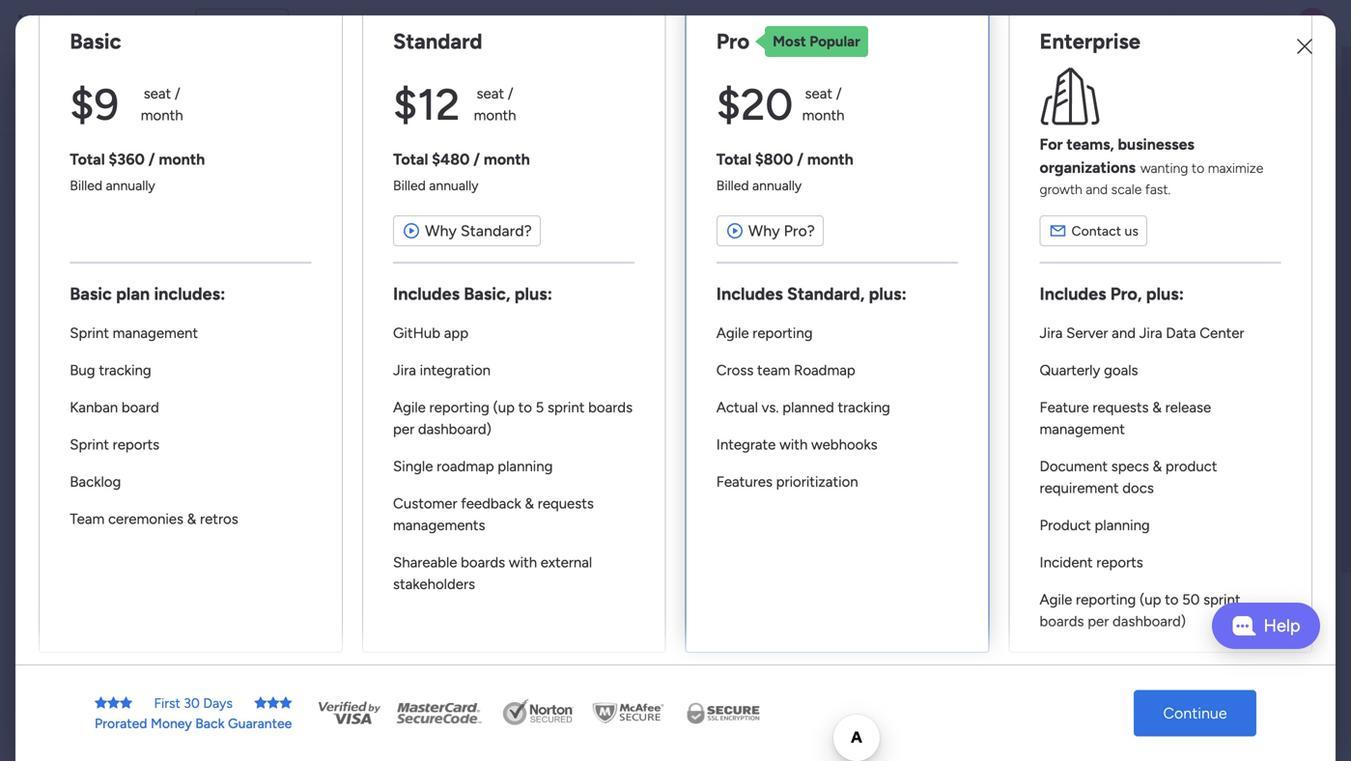 Task type: vqa. For each thing, say whether or not it's contained in the screenshot.
Quickly
yes



Task type: locate. For each thing, give the bounding box(es) containing it.
app
[[1197, 303, 1224, 320]]

first 30 days
[[154, 695, 233, 711]]

star image
[[95, 696, 107, 710], [107, 696, 120, 710], [254, 696, 267, 710], [267, 696, 279, 710], [279, 696, 292, 710]]

/ inside the 'total $800 / month billed annually'
[[797, 150, 804, 168]]

standard?
[[461, 222, 532, 240]]

2 vertical spatial plan
[[116, 284, 150, 304]]

billed for $12
[[393, 177, 426, 194]]

reporting up cross team roadmap
[[753, 325, 813, 342]]

apps image
[[1140, 14, 1159, 33]]

& inside customer feedback & requests managements
[[525, 495, 534, 512]]

profile up setup account link
[[1183, 148, 1233, 169]]

v2 user feedback image
[[1081, 72, 1096, 93]]

1 horizontal spatial (up
[[1140, 591, 1161, 609]]

& inside document specs & product requirement docs
[[1153, 458, 1162, 475]]

seat / month left inbox
[[474, 85, 516, 124]]

2 horizontal spatial to
[[1192, 160, 1205, 176]]

1 vertical spatial agile
[[393, 399, 426, 416]]

2 basic from the top
[[70, 284, 112, 304]]

1 seat / month from the left
[[141, 85, 183, 124]]

3 star image from the left
[[254, 696, 267, 710]]

1 annually from the left
[[106, 177, 155, 194]]

bugs
[[67, 371, 97, 388]]

month right $480
[[484, 150, 530, 168]]

boards inside agile reporting (up to 50 sprint boards per dashboard)
[[1040, 613, 1084, 630]]

with up 'features prioritization'
[[780, 436, 808, 454]]

sprint for sprint reports
[[70, 436, 109, 454]]

1 vertical spatial reports
[[1097, 554, 1143, 571]]

wanting to maximize growth and scale fast.
[[1040, 160, 1264, 198]]

0 horizontal spatial includes
[[393, 284, 460, 304]]

boards down ready-
[[1040, 613, 1084, 630]]

/ right $360
[[148, 150, 155, 168]]

seat / month up $360
[[141, 85, 183, 124]]

templates
[[1132, 591, 1201, 610], [1171, 634, 1240, 652]]

agile for agile reporting (up to 50 sprint boards per dashboard)
[[1040, 591, 1072, 609]]

annually inside total $360 / month billed annually
[[106, 177, 155, 194]]

0 vertical spatial tasks
[[67, 273, 99, 289]]

my inside workspace selection element
[[44, 154, 66, 172]]

1 total from the left
[[70, 150, 105, 168]]

complete for complete profile
[[1081, 278, 1145, 295]]

1 vertical spatial requests
[[538, 495, 594, 512]]

your
[[383, 73, 414, 91], [666, 148, 731, 189], [1088, 568, 1119, 587]]

your up a at the right top of page
[[666, 148, 731, 189]]

0 horizontal spatial tracking
[[99, 362, 151, 379]]

2 vertical spatial and
[[1112, 325, 1136, 342]]

quarterly
[[1040, 362, 1101, 379]]

2 vertical spatial agile
[[1040, 591, 1072, 609]]

billed inside total $480 / month billed annually
[[393, 177, 426, 194]]

1 vertical spatial started
[[409, 591, 462, 609]]

complete up install
[[1081, 278, 1145, 295]]

features
[[716, 473, 773, 491]]

dev
[[156, 12, 184, 34], [399, 385, 421, 402], [737, 385, 759, 402], [399, 622, 421, 638], [737, 622, 759, 638]]

includes for total
[[393, 284, 460, 304]]

2 horizontal spatial plus:
[[1146, 284, 1184, 304]]

$20 seat / month
[[716, 79, 845, 131]]

1 horizontal spatial seat
[[477, 85, 504, 103]]

your up fast.
[[1143, 148, 1179, 169]]

& for retros
[[187, 510, 196, 528]]

4 star image from the left
[[267, 696, 279, 710]]

1 horizontal spatial tasks
[[351, 354, 390, 372]]

explore
[[1115, 634, 1167, 652]]

why inside why standard? button
[[425, 222, 457, 240]]

management down basic plan includes:
[[113, 325, 198, 342]]

reporting inside 'agile reporting (up to 5 sprint boards per dashboard)'
[[429, 399, 489, 416]]

1 billed from the left
[[70, 177, 102, 194]]

templates down 50
[[1171, 634, 1240, 652]]

dashboard) up explore
[[1113, 613, 1186, 630]]

month for total $360 / month billed annually
[[159, 150, 205, 168]]

2 billed from the left
[[393, 177, 426, 194]]

1 vertical spatial pro
[[574, 108, 620, 148]]

and right inbox
[[564, 73, 590, 91]]

backlog
[[70, 473, 121, 491]]

quickly
[[275, 73, 328, 91]]

templates inside boost your workflow in minutes with ready-made templates
[[1132, 591, 1201, 610]]

0 vertical spatial plan
[[739, 148, 804, 189]]

/ up ended,
[[836, 85, 842, 103]]

2 vertical spatial reporting
[[1076, 591, 1136, 609]]

retrospectives
[[67, 404, 158, 421]]

plus: down invite team members on the top right
[[1146, 284, 1184, 304]]

month inside the 'total $800 / month billed annually'
[[807, 150, 854, 168]]

0 vertical spatial lottie animation element
[[616, 46, 1159, 120]]

your for upload
[[1131, 204, 1160, 221]]

/ inside $20 seat / month
[[836, 85, 842, 103]]

tier options list box
[[39, 0, 1313, 653]]

chat bot icon image
[[1232, 616, 1256, 636]]

public board image
[[42, 272, 60, 290], [323, 353, 344, 374], [42, 436, 60, 454], [323, 589, 344, 610]]

why inside why pro? button
[[748, 222, 780, 240]]

dashboard) up roadmap
[[418, 421, 492, 438]]

verified by visa image
[[315, 699, 383, 728]]

with inside boost your workflow in minutes with ready-made templates
[[1266, 568, 1296, 587]]

per inside 'agile reporting (up to 5 sprint boards per dashboard)'
[[393, 421, 415, 438]]

basic up $9
[[70, 28, 121, 54]]

sprint right 5
[[548, 399, 585, 416]]

boards inside the shareable boards with external stakeholders
[[461, 554, 505, 571]]

circle o image
[[1062, 206, 1074, 221], [1062, 231, 1074, 245]]

scrum
[[57, 240, 94, 256], [527, 385, 565, 402], [865, 385, 903, 402], [527, 622, 565, 638], [865, 622, 903, 638]]

roadmap up 'bug'
[[67, 339, 124, 355]]

1 vertical spatial your
[[666, 148, 731, 189]]

agile up sprints
[[716, 325, 749, 342]]

jira
[[1040, 325, 1063, 342], [1139, 325, 1163, 342], [393, 362, 416, 379]]

(up
[[493, 399, 515, 416], [1140, 591, 1161, 609]]

month right $360
[[159, 150, 205, 168]]

1 horizontal spatial pro
[[716, 28, 750, 54]]

and down our
[[1112, 325, 1136, 342]]

total left $480
[[393, 150, 428, 168]]

see
[[222, 15, 245, 31]]

(up left 5
[[493, 399, 515, 416]]

contact
[[1072, 223, 1122, 239]]

help button down minutes
[[1212, 603, 1320, 649]]

1 seat from the left
[[144, 85, 171, 103]]

2 horizontal spatial your
[[1088, 568, 1119, 587]]

roadmap up "planned"
[[794, 362, 856, 379]]

2 public board image from the top
[[661, 589, 682, 610]]

1 circle o image from the top
[[1062, 206, 1074, 221]]

templates inside explore templates button
[[1171, 634, 1240, 652]]

management down 'feature'
[[1040, 421, 1125, 438]]

per down made
[[1088, 613, 1109, 630]]

circle o image up check circle image
[[1062, 231, 1074, 245]]

team inside tier options list box
[[70, 510, 105, 528]]

tracking up webhooks
[[838, 399, 890, 416]]

0 vertical spatial public board image
[[661, 353, 682, 374]]

1 horizontal spatial plan
[[696, 230, 725, 248]]

github app
[[393, 325, 469, 342]]

includes
[[393, 284, 460, 304], [716, 284, 783, 304], [1040, 284, 1106, 304]]

2 star image from the left
[[107, 696, 120, 710]]

1 vertical spatial templates
[[1171, 634, 1240, 652]]

/ left inbox
[[508, 85, 513, 103]]

2 seat / month from the left
[[474, 85, 516, 124]]

2 total from the left
[[393, 150, 428, 168]]

monday up my work button
[[86, 12, 152, 34]]

0 horizontal spatial (up
[[493, 399, 515, 416]]

tracking down sprint management
[[99, 362, 151, 379]]

0 horizontal spatial reports
[[113, 436, 160, 454]]

release
[[1165, 399, 1211, 416]]

0 horizontal spatial dashboard)
[[418, 421, 492, 438]]

1 vertical spatial circle o image
[[1062, 231, 1074, 245]]

requests down goals
[[1093, 399, 1149, 416]]

0 horizontal spatial pro
[[574, 108, 620, 148]]

search everything image
[[1187, 14, 1206, 33]]

dashboard) inside agile reporting (up to 50 sprint boards per dashboard)
[[1113, 613, 1186, 630]]

profile up mobile
[[1149, 278, 1190, 295]]

1 vertical spatial getting started
[[351, 591, 462, 609]]

planning
[[498, 458, 553, 475], [1095, 517, 1150, 534]]

0 vertical spatial sprint
[[548, 399, 585, 416]]

1 vertical spatial roadmap
[[794, 362, 856, 379]]

heading
[[503, 108, 849, 189]]

your inside your pro trial has ended, choose your plan
[[503, 108, 567, 148]]

monday up ssl encrypted image
[[685, 622, 734, 638]]

sprint management
[[70, 325, 198, 342]]

0 vertical spatial agile
[[716, 325, 749, 342]]

1 vertical spatial boards
[[461, 554, 505, 571]]

sprint down minutes
[[1204, 591, 1241, 609]]

annually down $480
[[429, 177, 479, 194]]

bugs queue
[[67, 371, 140, 388]]

prorated money back guarantee
[[95, 715, 292, 732]]

list box containing my scrum team
[[0, 228, 246, 723]]

planning down docs
[[1095, 517, 1150, 534]]

>
[[424, 385, 433, 402], [494, 385, 502, 402], [762, 385, 771, 402], [832, 385, 840, 402], [424, 622, 433, 638], [494, 622, 502, 638], [762, 622, 771, 638], [832, 622, 840, 638]]

why pro?
[[748, 222, 815, 240]]

requests up "external"
[[538, 495, 594, 512]]

most
[[773, 33, 806, 50]]

reporting down incident reports
[[1076, 591, 1136, 609]]

learn & get inspired
[[1033, 696, 1171, 715]]

1 horizontal spatial sprint
[[1204, 591, 1241, 609]]

incident
[[1040, 554, 1093, 571]]

actual
[[716, 399, 758, 416]]

& inside feature requests & release management
[[1153, 399, 1162, 416]]

annually down $360
[[106, 177, 155, 194]]

1 horizontal spatial your
[[666, 148, 731, 189]]

check circle image
[[1062, 255, 1074, 270]]

vs.
[[762, 399, 779, 416]]

roadmap
[[437, 458, 494, 475]]

help right chat bot icon
[[1264, 615, 1301, 636]]

agile inside 'agile reporting (up to 5 sprint boards per dashboard)'
[[393, 399, 426, 416]]

pro?
[[784, 222, 815, 240]]

total inside the 'total $800 / month billed annually'
[[716, 150, 752, 168]]

enable
[[1081, 229, 1124, 246]]

0 vertical spatial per
[[393, 421, 415, 438]]

2 includes from the left
[[716, 284, 783, 304]]

circle o image for upload
[[1062, 206, 1074, 221]]

month inside total $480 / month billed annually
[[484, 150, 530, 168]]

2 horizontal spatial plan
[[739, 148, 804, 189]]

install our mobile app
[[1081, 303, 1224, 320]]

kanban
[[70, 399, 118, 416]]

my
[[43, 99, 61, 115], [44, 154, 66, 172], [35, 240, 53, 256], [436, 385, 455, 402], [505, 385, 524, 402], [774, 385, 793, 402], [844, 385, 862, 402], [436, 622, 455, 638], [505, 622, 524, 638], [774, 622, 793, 638], [844, 622, 862, 638]]

pro
[[716, 28, 750, 54], [574, 108, 620, 148]]

1 horizontal spatial reporting
[[753, 325, 813, 342]]

agile down jira integration
[[393, 399, 426, 416]]

mastercard secure code image
[[391, 699, 487, 728]]

getting started down retrospectives
[[67, 437, 162, 453]]

total
[[70, 150, 105, 168], [393, 150, 428, 168], [716, 150, 752, 168]]

my team
[[44, 154, 108, 172]]

sprint inside agile reporting (up to 50 sprint boards per dashboard)
[[1204, 591, 1241, 609]]

why for total
[[425, 222, 457, 240]]

seat for $12
[[477, 85, 504, 103]]

team inside monday dev > my team > my scrum team link
[[906, 622, 937, 638]]

with right minutes
[[1266, 568, 1296, 587]]

to
[[1192, 160, 1205, 176], [518, 399, 532, 416], [1165, 591, 1179, 609]]

1 horizontal spatial roadmap
[[794, 362, 856, 379]]

1 horizontal spatial planning
[[1095, 517, 1150, 534]]

contact us
[[1072, 223, 1139, 239]]

30
[[184, 695, 200, 711]]

plus: right basic,
[[515, 284, 553, 304]]

prioritization
[[776, 473, 858, 491]]

1 horizontal spatial help
[[1264, 615, 1301, 636]]

to left 5
[[518, 399, 532, 416]]

complete profile link
[[1062, 276, 1322, 298]]

with inside the shareable boards with external stakeholders
[[509, 554, 537, 571]]

/ for total $360 / month billed annually
[[148, 150, 155, 168]]

tasks inside quick search results list box
[[351, 354, 390, 372]]

total $800 / month billed annually
[[716, 150, 854, 194]]

team
[[70, 154, 108, 172], [1121, 253, 1155, 271], [458, 385, 490, 402], [796, 385, 828, 402], [70, 510, 105, 528], [458, 622, 490, 638], [796, 622, 828, 638]]

/
[[175, 85, 180, 103], [508, 85, 513, 103], [836, 85, 842, 103], [148, 150, 155, 168], [473, 150, 480, 168], [797, 150, 804, 168]]

your down noah!
[[383, 73, 414, 91]]

0 vertical spatial your
[[383, 73, 414, 91]]

reports up made
[[1097, 554, 1143, 571]]

maximize
[[1208, 160, 1264, 176]]

basic for basic
[[70, 28, 121, 54]]

0 vertical spatial tracking
[[99, 362, 151, 379]]

1 horizontal spatial reports
[[1097, 554, 1143, 571]]

lottie animation element
[[616, 46, 1159, 120], [0, 566, 246, 761]]

desktop
[[1128, 229, 1182, 246]]

getting started down shareable
[[351, 591, 462, 609]]

with left "external"
[[509, 554, 537, 571]]

reports down board
[[113, 436, 160, 454]]

reporting down integration
[[429, 399, 489, 416]]

dev left vs.
[[737, 385, 759, 402]]

sprint inside 'agile reporting (up to 5 sprint boards per dashboard)'
[[548, 399, 585, 416]]

templates down workflow
[[1132, 591, 1201, 610]]

1 includes from the left
[[393, 284, 460, 304]]

2 plus: from the left
[[869, 284, 907, 304]]

1 vertical spatial sprint
[[70, 436, 109, 454]]

tasks
[[67, 273, 99, 289], [351, 354, 390, 372]]

getting
[[67, 437, 113, 453], [351, 591, 405, 609]]

monday dev > my team > my scrum team inside monday dev > my team > my scrum team link
[[685, 622, 937, 638]]

reporting for agile reporting
[[753, 325, 813, 342]]

1 vertical spatial (up
[[1140, 591, 1161, 609]]

boards
[[588, 399, 633, 416], [461, 554, 505, 571], [1040, 613, 1084, 630]]

your for complete
[[1143, 148, 1179, 169]]

$360
[[109, 150, 145, 168]]

setup account
[[1081, 179, 1179, 197]]

per inside agile reporting (up to 50 sprint boards per dashboard)
[[1088, 613, 1109, 630]]

with
[[780, 436, 808, 454], [509, 554, 537, 571], [1266, 568, 1296, 587]]

plus: for $20
[[869, 284, 907, 304]]

our
[[1122, 303, 1147, 320]]

circle o image inside "enable desktop notifications" link
[[1062, 231, 1074, 245]]

0 vertical spatial dashboard)
[[418, 421, 492, 438]]

reporting for agile reporting (up to 50 sprint boards per dashboard)
[[1076, 591, 1136, 609]]

1 horizontal spatial agile
[[716, 325, 749, 342]]

(up inside 'agile reporting (up to 5 sprint boards per dashboard)'
[[493, 399, 515, 416]]

circle o image down check circle icon
[[1062, 206, 1074, 221]]

1 horizontal spatial getting
[[351, 591, 405, 609]]

plan up why pro? button
[[739, 148, 804, 189]]

0 horizontal spatial seat
[[144, 85, 171, 103]]

0 vertical spatial and
[[564, 73, 590, 91]]

seat / month for $9
[[141, 85, 183, 124]]

1 horizontal spatial started
[[409, 591, 462, 609]]

jira integration
[[393, 362, 491, 379]]

/ for total $800 / month billed annually
[[797, 150, 804, 168]]

includes down check circle image
[[1040, 284, 1106, 304]]

3 total from the left
[[716, 150, 752, 168]]

month up the 'total $800 / month billed annually'
[[802, 107, 845, 124]]

plan inside your pro trial has ended, choose your plan
[[739, 148, 804, 189]]

total inside total $480 / month billed annually
[[393, 150, 428, 168]]

0 horizontal spatial started
[[116, 437, 162, 453]]

month down boards,
[[474, 107, 516, 124]]

manage my account button
[[590, 262, 761, 301]]

(up inside agile reporting (up to 50 sprint boards per dashboard)
[[1140, 591, 1161, 609]]

1 plus: from the left
[[515, 284, 553, 304]]

sprint down kanban on the bottom of the page
[[70, 436, 109, 454]]

sprint reports
[[70, 436, 160, 454]]

0 vertical spatial roadmap
[[67, 339, 124, 355]]

your up made
[[1088, 568, 1119, 587]]

1 sprint from the top
[[70, 325, 109, 342]]

/ right $480
[[473, 150, 480, 168]]

billed inside total $360 / month billed annually
[[70, 177, 102, 194]]

and down organizations
[[1086, 181, 1108, 198]]

total down has
[[716, 150, 752, 168]]

3 annually from the left
[[752, 177, 802, 194]]

0 vertical spatial to
[[1192, 160, 1205, 176]]

customer feedback & requests managements
[[393, 495, 594, 534]]

tasks left jira integration
[[351, 354, 390, 372]]

2 why from the left
[[748, 222, 780, 240]]

2 horizontal spatial jira
[[1139, 325, 1163, 342]]

popular
[[810, 33, 860, 50]]

boards inside 'agile reporting (up to 5 sprint boards per dashboard)'
[[588, 399, 633, 416]]

2 vertical spatial your
[[1088, 568, 1119, 587]]

plan inside tier options list box
[[116, 284, 150, 304]]

includes for $20
[[716, 284, 783, 304]]

complete profile
[[1081, 278, 1190, 295]]

norton secured image
[[495, 699, 582, 728]]

1 vertical spatial sprint
[[1204, 591, 1241, 609]]

boards down customer feedback & requests managements
[[461, 554, 505, 571]]

annually for $9
[[106, 177, 155, 194]]

planned
[[783, 399, 834, 416]]

sprint
[[70, 325, 109, 342], [70, 436, 109, 454]]

public board image
[[661, 353, 682, 374], [661, 589, 682, 610]]

/ inside total $480 / month billed annually
[[473, 150, 480, 168]]

your down inbox
[[503, 108, 567, 148]]

jira server and jira data center
[[1040, 325, 1245, 342]]

0 horizontal spatial per
[[393, 421, 415, 438]]

document
[[1040, 458, 1108, 475]]

started down board
[[116, 437, 162, 453]]

basic down my scrum team
[[70, 284, 112, 304]]

1 horizontal spatial billed
[[393, 177, 426, 194]]

month inside total $360 / month billed annually
[[159, 150, 205, 168]]

0 vertical spatial basic
[[70, 28, 121, 54]]

and inside good morning, noah! quickly access your recent boards, inbox and workspaces
[[564, 73, 590, 91]]

list box
[[0, 228, 246, 723]]

pro left trial
[[574, 108, 620, 148]]

3 seat from the left
[[805, 85, 833, 103]]

0 horizontal spatial total
[[70, 150, 105, 168]]

circle o image inside upload your photo link
[[1062, 206, 1074, 221]]

plan
[[739, 148, 804, 189], [696, 230, 725, 248], [116, 284, 150, 304]]

agile inside agile reporting (up to 50 sprint boards per dashboard)
[[1040, 591, 1072, 609]]

1 vertical spatial plan
[[696, 230, 725, 248]]

annually inside total $480 / month billed annually
[[429, 177, 479, 194]]

to inside 'agile reporting (up to 5 sprint boards per dashboard)'
[[518, 399, 532, 416]]

2 horizontal spatial agile
[[1040, 591, 1072, 609]]

monday down jira integration
[[347, 385, 395, 402]]

dashboard) inside 'agile reporting (up to 5 sprint boards per dashboard)'
[[418, 421, 492, 438]]

first
[[154, 695, 180, 711]]

seat right recent on the left top of the page
[[477, 85, 504, 103]]

0 horizontal spatial jira
[[393, 362, 416, 379]]

boards right 5
[[588, 399, 633, 416]]

1 vertical spatial basic
[[70, 284, 112, 304]]

3 billed from the left
[[716, 177, 749, 194]]

dev up ssl encrypted image
[[737, 622, 759, 638]]

total inside total $360 / month billed annually
[[70, 150, 105, 168]]

management inside feature requests & release management
[[1040, 421, 1125, 438]]

0 vertical spatial templates
[[1132, 591, 1201, 610]]

0 vertical spatial getting
[[67, 437, 113, 453]]

1 horizontal spatial management
[[1040, 421, 1125, 438]]

plus: for total
[[515, 284, 553, 304]]

includes standard, plus:
[[716, 284, 907, 304]]

jira left the server
[[1040, 325, 1063, 342]]

seat inside $20 seat / month
[[805, 85, 833, 103]]

1 vertical spatial per
[[1088, 613, 1109, 630]]

requests inside feature requests & release management
[[1093, 399, 1149, 416]]

cross team roadmap
[[716, 362, 856, 379]]

getting inside quick search results list box
[[351, 591, 405, 609]]

1 vertical spatial public board image
[[661, 589, 682, 610]]

ssl encrypted image
[[675, 699, 771, 728]]

& for requests
[[525, 495, 534, 512]]

started inside quick search results list box
[[409, 591, 462, 609]]

0 horizontal spatial sprint
[[548, 399, 585, 416]]

started down shareable
[[409, 591, 462, 609]]

$9
[[70, 79, 119, 131]]

2 horizontal spatial total
[[716, 150, 752, 168]]

to inside agile reporting (up to 50 sprint boards per dashboard)
[[1165, 591, 1179, 609]]

sprint up 'bug'
[[70, 325, 109, 342]]

1 vertical spatial getting
[[351, 591, 405, 609]]

to left 50
[[1165, 591, 1179, 609]]

dapulse x slim image
[[1293, 140, 1317, 163]]

account
[[689, 272, 746, 291]]

complete for complete your profile
[[1062, 148, 1139, 169]]

jira for jira server and jira data center
[[1040, 325, 1063, 342]]

1 basic from the top
[[70, 28, 121, 54]]

includes up agile reporting
[[716, 284, 783, 304]]

0 vertical spatial complete
[[1062, 148, 1139, 169]]

1 vertical spatial to
[[518, 399, 532, 416]]

templates image image
[[1050, 417, 1305, 550]]

boards for agile reporting (up to 50 sprint boards per dashboard)
[[1040, 613, 1084, 630]]

billed inside the 'total $800 / month billed annually'
[[716, 177, 749, 194]]

0 horizontal spatial billed
[[70, 177, 102, 194]]

check circle image
[[1062, 181, 1074, 196]]

complete up setup
[[1062, 148, 1139, 169]]

get
[[1089, 696, 1112, 715]]

2 annually from the left
[[429, 177, 479, 194]]

2 seat from the left
[[477, 85, 504, 103]]

2 horizontal spatial and
[[1112, 325, 1136, 342]]

0 horizontal spatial seat / month
[[141, 85, 183, 124]]

explore templates
[[1115, 634, 1240, 652]]

2 circle o image from the top
[[1062, 231, 1074, 245]]

has
[[689, 108, 742, 148]]

agile down boost
[[1040, 591, 1072, 609]]

plan up sprint management
[[116, 284, 150, 304]]

/ for $20 seat / month
[[836, 85, 842, 103]]

2 vertical spatial boards
[[1040, 613, 1084, 630]]

1 horizontal spatial to
[[1165, 591, 1179, 609]]

0 horizontal spatial agile
[[393, 399, 426, 416]]

jira for jira integration
[[393, 362, 416, 379]]

0 horizontal spatial lottie animation element
[[0, 566, 246, 761]]

total left $360
[[70, 150, 105, 168]]

reporting inside agile reporting (up to 50 sprint boards per dashboard)
[[1076, 591, 1136, 609]]

month for total $480 / month billed annually
[[484, 150, 530, 168]]

0 horizontal spatial reporting
[[429, 399, 489, 416]]

month inside $20 seat / month
[[802, 107, 845, 124]]

2 sprint from the top
[[70, 436, 109, 454]]

shareable
[[393, 554, 457, 571]]

/ for total $480 / month billed annually
[[473, 150, 480, 168]]

jira down install our mobile app
[[1139, 325, 1163, 342]]

1 horizontal spatial jira
[[1040, 325, 1063, 342]]

getting up backlog
[[67, 437, 113, 453]]

help up getting started "element"
[[1204, 712, 1238, 732]]

& for release
[[1153, 399, 1162, 416]]

per up single at the bottom left of the page
[[393, 421, 415, 438]]

& left release
[[1153, 399, 1162, 416]]

in
[[1190, 568, 1203, 587]]

0 horizontal spatial boards
[[461, 554, 505, 571]]

seat up ended,
[[805, 85, 833, 103]]

1 horizontal spatial per
[[1088, 613, 1109, 630]]

/ inside total $360 / month billed annually
[[148, 150, 155, 168]]

boost
[[1044, 568, 1085, 587]]

0 horizontal spatial why
[[425, 222, 457, 240]]

1 why from the left
[[425, 222, 457, 240]]

0 horizontal spatial plus:
[[515, 284, 553, 304]]

docs
[[1123, 480, 1154, 497]]

1 horizontal spatial getting started
[[351, 591, 462, 609]]

option
[[0, 231, 246, 235]]

monday down stakeholders
[[347, 622, 395, 638]]



Task type: describe. For each thing, give the bounding box(es) containing it.
good morning, noah! quickly access your recent boards, inbox and workspaces
[[275, 53, 590, 113]]

feedback
[[461, 495, 521, 512]]

notifications image
[[1012, 14, 1032, 33]]

invite team members link
[[1062, 251, 1322, 273]]

my
[[664, 272, 685, 291]]

choose inside your pro trial has ended, choose your plan
[[547, 148, 658, 189]]

to for agile reporting (up to 50 sprint boards per dashboard)
[[1165, 591, 1179, 609]]

guarantee
[[228, 715, 292, 732]]

dev down jira integration
[[399, 385, 421, 402]]

inbox image
[[1055, 14, 1074, 33]]

team inside workspace selection element
[[70, 154, 108, 172]]

$20
[[716, 79, 793, 131]]

$800
[[755, 150, 793, 168]]

why for $20
[[748, 222, 780, 240]]

5 star image from the left
[[279, 696, 292, 710]]

heading containing your pro trial has ended,
[[503, 108, 849, 189]]

kanban board
[[70, 399, 159, 416]]

noah!
[[369, 53, 406, 70]]

to inside wanting to maximize growth and scale fast.
[[1192, 160, 1205, 176]]

continue button
[[1134, 690, 1257, 737]]

visited
[[401, 158, 454, 179]]

dev down stakeholders
[[399, 622, 421, 638]]

dashboard) for 5
[[418, 421, 492, 438]]

$12
[[393, 79, 460, 131]]

workspaces
[[275, 94, 358, 113]]

bug
[[70, 362, 95, 379]]

why standard?
[[425, 222, 532, 240]]

mcafee secure image
[[590, 699, 667, 728]]

select product image
[[17, 14, 37, 33]]

basic for basic plan includes:
[[70, 284, 112, 304]]

ceremonies
[[108, 510, 184, 528]]

document specs & product requirement docs
[[1040, 458, 1217, 497]]

1 star image from the left
[[95, 696, 107, 710]]

pro inside tier options list box
[[716, 28, 750, 54]]

photo
[[1164, 204, 1202, 221]]

continue
[[1163, 704, 1227, 723]]

0 horizontal spatial getting
[[67, 437, 113, 453]]

includes basic, plus:
[[393, 284, 553, 304]]

star image
[[120, 696, 132, 710]]

account
[[1123, 179, 1179, 197]]

manage my account
[[605, 272, 746, 291]]

queue
[[100, 371, 140, 388]]

github
[[393, 325, 440, 342]]

0 horizontal spatial planning
[[498, 458, 553, 475]]

upload your photo
[[1081, 204, 1202, 221]]

/ down the monday dev
[[175, 85, 180, 103]]

circle o image
[[1062, 280, 1074, 294]]

scrum inside list box
[[57, 240, 94, 256]]

per for agile reporting (up to 50 sprint boards per dashboard)
[[1088, 613, 1109, 630]]

reporting for agile reporting (up to 5 sprint boards per dashboard)
[[429, 399, 489, 416]]

upload
[[1081, 204, 1127, 221]]

shareable boards with external stakeholders
[[393, 554, 592, 593]]

1 horizontal spatial with
[[780, 436, 808, 454]]

noah lott image
[[1297, 8, 1328, 39]]

3 plus: from the left
[[1146, 284, 1184, 304]]

annually inside the 'total $800 / month billed annually'
[[752, 177, 802, 194]]

team inside tier options list box
[[757, 362, 790, 379]]

choose inside button
[[627, 230, 680, 248]]

enterprise
[[1040, 28, 1141, 54]]

1 vertical spatial help button
[[1187, 706, 1255, 738]]

board
[[122, 399, 159, 416]]

boards for agile reporting (up to 5 sprint boards per dashboard)
[[588, 399, 633, 416]]

choose a plan button
[[611, 220, 740, 258]]

prorated
[[95, 715, 147, 732]]

agile for agile reporting (up to 5 sprint boards per dashboard)
[[393, 399, 426, 416]]

basic plan includes:
[[70, 284, 225, 304]]

help image
[[1230, 14, 1249, 33]]

0 horizontal spatial roadmap
[[67, 339, 124, 355]]

getting started inside quick search results list box
[[351, 591, 462, 609]]

seat / month for $12
[[474, 85, 516, 124]]

your inside your pro trial has ended, choose your plan
[[666, 148, 731, 189]]

1 horizontal spatial tracking
[[838, 399, 890, 416]]

contact us button
[[1040, 215, 1147, 246]]

& left get
[[1075, 696, 1085, 715]]

bug tracking
[[70, 362, 151, 379]]

0 vertical spatial management
[[113, 325, 198, 342]]

getting started element
[[1033, 732, 1322, 761]]

0 vertical spatial help button
[[1212, 603, 1320, 649]]

actual vs. planned tracking
[[716, 399, 890, 416]]

3 includes from the left
[[1040, 284, 1106, 304]]

0 vertical spatial started
[[116, 437, 162, 453]]

integrate with webhooks
[[716, 436, 878, 454]]

month up $360
[[141, 107, 183, 124]]

seat for $9
[[144, 85, 171, 103]]

choose a plan
[[627, 230, 725, 248]]

billed for $9
[[70, 177, 102, 194]]

work
[[64, 99, 94, 115]]

workflow
[[1123, 568, 1187, 587]]

(up for 5
[[493, 399, 515, 416]]

product planning
[[1040, 517, 1150, 534]]

month for total $800 / month billed annually
[[807, 150, 854, 168]]

total $360 / month billed annually
[[70, 150, 205, 194]]

boost your workflow in minutes with ready-made templates
[[1044, 568, 1296, 610]]

sprint for 5
[[548, 399, 585, 416]]

plan inside button
[[696, 230, 725, 248]]

& for product
[[1153, 458, 1162, 475]]

workspace selection element
[[18, 151, 111, 176]]

my work button
[[12, 91, 208, 122]]

see plans button
[[196, 9, 289, 38]]

$480
[[432, 150, 470, 168]]

total for $12
[[393, 150, 428, 168]]

ready-
[[1044, 591, 1089, 610]]

agile reporting (up to 50 sprint boards per dashboard)
[[1040, 591, 1241, 630]]

features prioritization
[[716, 473, 858, 491]]

monday down sprints
[[685, 385, 734, 402]]

monday dev
[[86, 12, 184, 34]]

Search in workspace field
[[41, 193, 161, 215]]

1 vertical spatial planning
[[1095, 517, 1150, 534]]

ended,
[[750, 108, 849, 148]]

webhooks
[[811, 436, 878, 454]]

recently
[[326, 158, 397, 179]]

businesses
[[1118, 135, 1195, 154]]

explore templates button
[[1044, 624, 1311, 662]]

incident reports
[[1040, 554, 1143, 571]]

install our mobile app link
[[1081, 301, 1322, 322]]

scale
[[1111, 181, 1142, 198]]

0 vertical spatial getting started
[[67, 437, 162, 453]]

center
[[1200, 325, 1245, 342]]

for teams, businesses organizations
[[1040, 135, 1195, 177]]

reports for incident reports
[[1097, 554, 1143, 571]]

learn
[[1033, 696, 1071, 715]]

0 horizontal spatial help
[[1204, 712, 1238, 732]]

circle o image for enable
[[1062, 231, 1074, 245]]

month for $20 seat / month
[[802, 107, 845, 124]]

invite
[[1081, 253, 1117, 271]]

your pro trial has ended, choose your plan
[[503, 108, 849, 189]]

recently visited
[[326, 158, 454, 179]]

0 vertical spatial profile
[[1183, 148, 1233, 169]]

button padding image
[[1295, 37, 1315, 56]]

0 vertical spatial help
[[1264, 615, 1301, 636]]

feature
[[1040, 399, 1089, 416]]

pro inside your pro trial has ended, choose your plan
[[574, 108, 620, 148]]

roadmap inside tier options list box
[[794, 362, 856, 379]]

public board image inside monday dev > my team > my scrum team link
[[661, 589, 682, 610]]

dashboard) for 50
[[1113, 613, 1186, 630]]

total $480 / month billed annually
[[393, 150, 530, 194]]

to for agile reporting (up to 5 sprint boards per dashboard)
[[518, 399, 532, 416]]

invite members image
[[1097, 14, 1117, 33]]

lottie animation element for my scrum team
[[0, 566, 246, 761]]

annually for $12
[[429, 177, 479, 194]]

single
[[393, 458, 433, 475]]

sprint for sprint management
[[70, 325, 109, 342]]

dev left see
[[156, 12, 184, 34]]

standard
[[393, 28, 482, 54]]

per for agile reporting (up to 5 sprint boards per dashboard)
[[393, 421, 415, 438]]

agile for agile reporting
[[716, 325, 749, 342]]

my inside list box
[[35, 240, 53, 256]]

goals
[[1104, 362, 1138, 379]]

data
[[1166, 325, 1196, 342]]

my scrum team
[[35, 240, 128, 256]]

app
[[444, 325, 469, 342]]

customer
[[393, 495, 457, 512]]

total for $9
[[70, 150, 105, 168]]

requests inside customer feedback & requests managements
[[538, 495, 594, 512]]

reports for sprint reports
[[113, 436, 160, 454]]

lottie animation image
[[0, 566, 246, 761]]

product
[[1040, 517, 1091, 534]]

and inside wanting to maximize growth and scale fast.
[[1086, 181, 1108, 198]]

sprint for 50
[[1204, 591, 1241, 609]]

quick search results list box
[[298, 181, 986, 673]]

1 vertical spatial profile
[[1149, 278, 1190, 295]]

your inside good morning, noah! quickly access your recent boards, inbox and workspaces
[[383, 73, 414, 91]]

feature requests & release management
[[1040, 399, 1211, 438]]

boards,
[[467, 73, 518, 91]]

lottie animation element for quickly access your recent boards, inbox and workspaces
[[616, 46, 1159, 120]]

retros
[[200, 510, 238, 528]]

1 public board image from the top
[[661, 353, 682, 374]]

50
[[1182, 591, 1200, 609]]

made
[[1089, 591, 1128, 610]]

your inside boost your workflow in minutes with ready-made templates
[[1088, 568, 1119, 587]]

(up for 50
[[1140, 591, 1161, 609]]

install
[[1081, 303, 1119, 320]]

why standard? button
[[393, 215, 541, 246]]

external
[[541, 554, 592, 571]]



